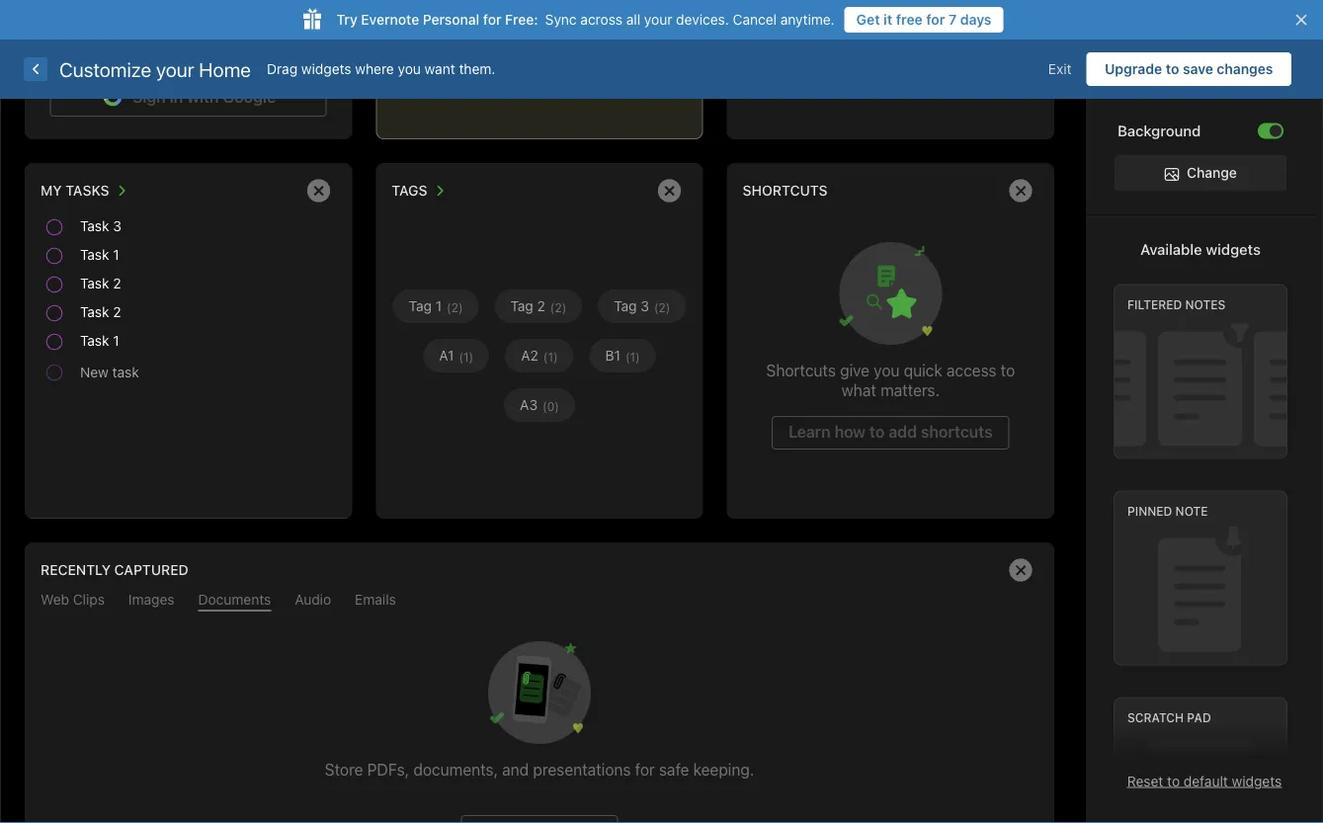 Task type: vqa. For each thing, say whether or not it's contained in the screenshot.
to related to Upgrade
yes



Task type: locate. For each thing, give the bounding box(es) containing it.
2 remove image from the left
[[1001, 171, 1041, 210]]

0 vertical spatial to
[[1166, 61, 1179, 77]]

your right the all
[[644, 11, 672, 28]]

1 vertical spatial to
[[1167, 773, 1180, 789]]

remove image
[[650, 171, 689, 210], [1001, 171, 1041, 210]]

widgets
[[301, 61, 351, 77], [1206, 240, 1261, 258], [1232, 773, 1282, 789]]

1 vertical spatial your
[[156, 57, 194, 81]]

widgets for available
[[1206, 240, 1261, 258]]

widgets right the available
[[1206, 240, 1261, 258]]

home
[[199, 57, 251, 81]]

filtered notes
[[1128, 298, 1226, 312]]

1 horizontal spatial for
[[926, 11, 945, 28]]

days
[[960, 11, 992, 28]]

1 for from the left
[[483, 11, 502, 28]]

2 vertical spatial widgets
[[1232, 773, 1282, 789]]

get it free for 7 days
[[856, 11, 992, 28]]

for inside button
[[926, 11, 945, 28]]

filtered
[[1128, 298, 1182, 312]]

you
[[398, 61, 421, 77]]

widgets right default
[[1232, 773, 1282, 789]]

scratch pad
[[1128, 711, 1211, 725]]

1 horizontal spatial remove image
[[1001, 171, 1041, 210]]

change button
[[1115, 155, 1287, 191]]

1 vertical spatial remove image
[[1001, 550, 1041, 590]]

exit
[[1048, 61, 1072, 77]]

upgrade to save changes
[[1105, 61, 1273, 77]]

reset
[[1127, 773, 1163, 789]]

across
[[580, 11, 623, 28]]

notes
[[1185, 298, 1226, 312]]

upgrade to save changes button
[[1086, 52, 1292, 86]]

background
[[1118, 122, 1201, 139]]

0 vertical spatial remove image
[[299, 171, 338, 210]]

0 horizontal spatial remove image
[[650, 171, 689, 210]]

to right reset
[[1167, 773, 1180, 789]]

remove image
[[299, 171, 338, 210], [1001, 550, 1041, 590]]

2 for from the left
[[926, 11, 945, 28]]

pinned note
[[1128, 504, 1208, 518]]

0 vertical spatial your
[[644, 11, 672, 28]]

available widgets
[[1140, 240, 1261, 258]]

change
[[1187, 165, 1237, 181]]

to inside button
[[1166, 61, 1179, 77]]

widgets for drag
[[301, 61, 351, 77]]

cancel
[[733, 11, 777, 28]]

exit button
[[1034, 52, 1086, 86]]

to left save
[[1166, 61, 1179, 77]]

where
[[355, 61, 394, 77]]

for for 7
[[926, 11, 945, 28]]

customize your home
[[59, 57, 251, 81]]

0 vertical spatial widgets
[[301, 61, 351, 77]]

free:
[[505, 11, 538, 28]]

scratch
[[1128, 711, 1184, 725]]

for
[[483, 11, 502, 28], [926, 11, 945, 28]]

sync
[[545, 11, 577, 28]]

your left home
[[156, 57, 194, 81]]

for left 7
[[926, 11, 945, 28]]

1 vertical spatial widgets
[[1206, 240, 1261, 258]]

it
[[884, 11, 893, 28]]

0 horizontal spatial remove image
[[299, 171, 338, 210]]

personal
[[423, 11, 480, 28]]

drag widgets where you want them.
[[267, 61, 495, 77]]

to
[[1166, 61, 1179, 77], [1167, 773, 1180, 789]]

for left free:
[[483, 11, 502, 28]]

widgets right "drag"
[[301, 61, 351, 77]]

note
[[1176, 504, 1208, 518]]

available
[[1140, 240, 1202, 258]]

your
[[644, 11, 672, 28], [156, 57, 194, 81]]

0 horizontal spatial for
[[483, 11, 502, 28]]

get it free for 7 days button
[[845, 7, 1004, 33]]



Task type: describe. For each thing, give the bounding box(es) containing it.
reset to default widgets button
[[1127, 773, 1282, 789]]

7
[[949, 11, 957, 28]]

reset to default widgets
[[1127, 773, 1282, 789]]

customize
[[59, 57, 151, 81]]

pinned
[[1128, 504, 1172, 518]]

1 horizontal spatial remove image
[[1001, 550, 1041, 590]]

drag
[[267, 61, 298, 77]]

to for upgrade
[[1166, 61, 1179, 77]]

for for free:
[[483, 11, 502, 28]]

try evernote personal for free: sync across all your devices. cancel anytime.
[[336, 11, 835, 28]]

pad
[[1187, 711, 1211, 725]]

evernote
[[361, 11, 419, 28]]

free
[[896, 11, 923, 28]]

upgrade
[[1105, 61, 1162, 77]]

try
[[336, 11, 357, 28]]

default
[[1184, 773, 1228, 789]]

want
[[425, 61, 455, 77]]

anytime.
[[780, 11, 835, 28]]

get
[[856, 11, 880, 28]]

devices.
[[676, 11, 729, 28]]

1 remove image from the left
[[650, 171, 689, 210]]

changes
[[1217, 61, 1273, 77]]

to for reset
[[1167, 773, 1180, 789]]

them.
[[459, 61, 495, 77]]

0 horizontal spatial your
[[156, 57, 194, 81]]

background image
[[1270, 125, 1282, 137]]

all
[[626, 11, 640, 28]]

1 horizontal spatial your
[[644, 11, 672, 28]]

save
[[1183, 61, 1213, 77]]



